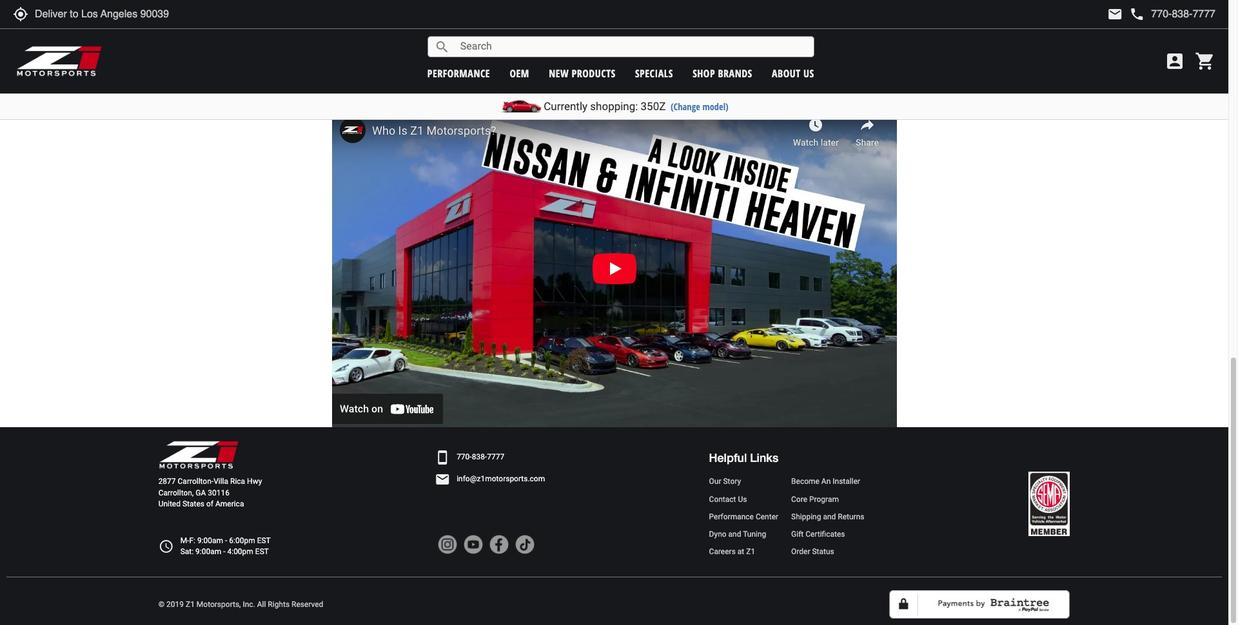 Task type: locate. For each thing, give the bounding box(es) containing it.
this
[[818, 92, 831, 102]]

1 will from the left
[[344, 25, 356, 35]]

0 horizontal spatial in
[[611, 92, 617, 102]]

advice,
[[402, 79, 429, 89]]

info@z1motorsports.com
[[457, 475, 545, 484]]

and up take on the top of the page
[[541, 79, 555, 89]]

1 vertical spatial parts
[[472, 79, 491, 89]]

1 horizontal spatial we
[[535, 92, 547, 102]]

z1 motorsports logo image
[[16, 45, 103, 77]]

f:
[[189, 537, 195, 546]]

pride
[[589, 92, 608, 102]]

- left 4:00pm
[[223, 548, 225, 557]]

2 our from the left
[[713, 92, 725, 102]]

0 vertical spatial we
[[332, 79, 344, 89]]

0 horizontal spatial new
[[549, 66, 569, 80]]

will
[[344, 25, 356, 35], [740, 25, 752, 35]]

tiktok link image
[[516, 536, 535, 555]]

oem link
[[510, 66, 530, 80]]

1 horizontal spatial new
[[652, 25, 667, 35]]

new up take on the top of the page
[[549, 66, 569, 80]]

mail link
[[1108, 6, 1123, 22]]

370z,
[[332, 42, 352, 52]]

1 vertical spatial us
[[738, 495, 747, 504]]

0 horizontal spatial parts
[[472, 79, 491, 89]]

sema member logo image
[[1029, 472, 1070, 536]]

sat:
[[180, 548, 194, 557]]

shipping
[[792, 513, 821, 522]]

0 horizontal spatial 350z
[[355, 42, 374, 52]]

upgrades
[[645, 79, 681, 89]]

1 horizontal spatial us
[[804, 66, 815, 80]]

to inside z1 will always offer the largest selection of z32 parts and services available. now the new z is calling and z1 will answer. we are the world leader in 370z, 350z and g35 used, new, and performance inventories. z1 is building some of the most powerful vq based powerplants on the road with much more to come!
[[353, 58, 361, 68]]

1 vertical spatial 9:00am
[[196, 548, 221, 557]]

to right the more
[[353, 58, 361, 68]]

they
[[466, 92, 482, 102]]

appreciate
[[671, 92, 711, 102]]

order
[[792, 548, 811, 557]]

us down our story link
[[738, 495, 747, 504]]

us right about
[[804, 66, 815, 80]]

performance down the z32
[[470, 42, 517, 52]]

become an installer
[[792, 478, 861, 487]]

2 will from the left
[[740, 25, 752, 35]]

9:00am right sat:
[[196, 548, 221, 557]]

shop
[[693, 66, 715, 80]]

parts
[[509, 25, 529, 35], [472, 79, 491, 89]]

1 horizontal spatial in
[[876, 25, 883, 35]]

0 horizontal spatial to
[[353, 58, 361, 68]]

in right pride
[[611, 92, 617, 102]]

in inside z1 will always offer the largest selection of z32 parts and services available. now the new z is calling and z1 will answer. we are the world leader in 370z, 350z and g35 used, new, and performance inventories. z1 is building some of the most powerful vq based powerplants on the road with much more to come!
[[876, 25, 883, 35]]

we left take on the top of the page
[[535, 92, 547, 102]]

- left '6:00pm'
[[225, 537, 227, 546]]

1 vertical spatial to
[[424, 92, 431, 102]]

parts inside we provide expert advice, affordable parts and service, and intelligent performance upgrades and installation.  z1 started and remains as a group of z enthusiasts that wanted to do what they loved doing.  we take great pride in our work and appreciate our customers for giving us this opportunity.
[[472, 79, 491, 89]]

facebook link image
[[490, 536, 509, 555]]

0 vertical spatial parts
[[509, 25, 529, 35]]

0 vertical spatial to
[[353, 58, 361, 68]]

parts right the z32
[[509, 25, 529, 35]]

some
[[618, 42, 638, 52]]

performance
[[709, 513, 754, 522]]

dyno and tuning
[[709, 530, 767, 539]]

that
[[377, 92, 391, 102]]

the up search search box
[[637, 25, 649, 35]]

1 vertical spatial we
[[535, 92, 547, 102]]

z1 up vq at the right
[[728, 25, 738, 35]]

1 vertical spatial -
[[223, 548, 225, 557]]

performance inside we provide expert advice, affordable parts and service, and intelligent performance upgrades and installation.  z1 started and remains as a group of z enthusiasts that wanted to do what they loved doing.  we take great pride in our work and appreciate our customers for giving us this opportunity.
[[595, 79, 643, 89]]

shop brands link
[[693, 66, 753, 80]]

and up inventories. z1 at the top left
[[531, 25, 545, 35]]

in up much
[[876, 25, 883, 35]]

1 horizontal spatial will
[[740, 25, 752, 35]]

us
[[804, 66, 815, 80], [738, 495, 747, 504]]

new products
[[549, 66, 616, 80]]

of inside the 2877 carrollton-villa rica hwy carrollton, ga 30116 united states of america
[[206, 500, 214, 509]]

and down upgrades
[[655, 92, 669, 102]]

more
[[332, 58, 351, 68]]

service,
[[510, 79, 538, 89]]

we
[[332, 79, 344, 89], [535, 92, 547, 102]]

parts up they at top
[[472, 79, 491, 89]]

access_time m-f: 9:00am - 6:00pm est sat: 9:00am - 4:00pm est
[[158, 537, 271, 557]]

of right the some
[[641, 42, 648, 52]]

us for contact us
[[738, 495, 747, 504]]

performance up shopping:
[[595, 79, 643, 89]]

0 vertical spatial new
[[652, 25, 667, 35]]

products
[[572, 66, 616, 80]]

350z
[[355, 42, 374, 52], [641, 100, 666, 113]]

for
[[770, 92, 780, 102]]

1 vertical spatial new
[[549, 66, 569, 80]]

new left z is
[[652, 25, 667, 35]]

we up enthusiasts
[[332, 79, 344, 89]]

about
[[772, 66, 801, 80]]

returns
[[838, 513, 865, 522]]

account_box
[[1165, 51, 1186, 72]]

0 vertical spatial 9:00am
[[197, 537, 223, 546]]

united
[[158, 500, 181, 509]]

with
[[853, 42, 869, 52]]

most
[[664, 42, 683, 52]]

services
[[547, 25, 578, 35]]

0 horizontal spatial will
[[344, 25, 356, 35]]

and down core program link on the bottom right of page
[[823, 513, 836, 522]]

our left work
[[619, 92, 632, 102]]

350z inside z1 will always offer the largest selection of z32 parts and services available. now the new z is calling and z1 will answer. we are the world leader in 370z, 350z and g35 used, new, and performance inventories. z1 is building some of the most powerful vq based powerplants on the road with much more to come!
[[355, 42, 374, 52]]

of down 30116
[[206, 500, 214, 509]]

g35
[[393, 42, 408, 52]]

z1
[[332, 25, 342, 35], [728, 25, 738, 35], [747, 79, 757, 89], [747, 548, 755, 557], [186, 600, 195, 609]]

and down selection
[[453, 42, 467, 52]]

to left do
[[424, 92, 431, 102]]

shopping_cart link
[[1192, 51, 1216, 72]]

and left g35
[[376, 42, 390, 52]]

smartphone 770-838-7777
[[435, 450, 505, 466]]

of inside we provide expert advice, affordable parts and service, and intelligent performance upgrades and installation.  z1 started and remains as a group of z enthusiasts that wanted to do what they loved doing.  we take great pride in our work and appreciate our customers for giving us this opportunity.
[[879, 79, 886, 89]]

of left z
[[879, 79, 886, 89]]

info@z1motorsports.com link
[[457, 474, 545, 485]]

youtube link image
[[464, 536, 483, 555]]

will up 370z, at the top left of the page
[[344, 25, 356, 35]]

my_location
[[13, 6, 28, 22]]

z1 right '2019'
[[186, 600, 195, 609]]

z1 inside we provide expert advice, affordable parts and service, and intelligent performance upgrades and installation.  z1 started and remains as a group of z enthusiasts that wanted to do what they loved doing.  we take great pride in our work and appreciate our customers for giving us this opportunity.
[[747, 79, 757, 89]]

0 vertical spatial -
[[225, 537, 227, 546]]

350z down always
[[355, 42, 374, 52]]

350z down upgrades
[[641, 100, 666, 113]]

and up giving
[[789, 79, 803, 89]]

the
[[406, 25, 417, 35], [637, 25, 649, 35], [813, 25, 825, 35], [650, 42, 662, 52], [820, 42, 832, 52]]

of
[[483, 25, 490, 35], [641, 42, 648, 52], [879, 79, 886, 89], [206, 500, 214, 509]]

9:00am right f:
[[197, 537, 223, 546]]

smartphone
[[435, 450, 450, 466]]

affordable
[[432, 79, 469, 89]]

become
[[792, 478, 820, 487]]

0 vertical spatial us
[[804, 66, 815, 80]]

0 horizontal spatial we
[[332, 79, 344, 89]]

ga
[[196, 489, 206, 498]]

performance link
[[428, 66, 490, 80]]

our
[[619, 92, 632, 102], [713, 92, 725, 102]]

-
[[225, 537, 227, 546], [223, 548, 225, 557]]

group
[[855, 79, 877, 89]]

states
[[183, 500, 204, 509]]

1 horizontal spatial 350z
[[641, 100, 666, 113]]

1 horizontal spatial parts
[[509, 25, 529, 35]]

gift
[[792, 530, 804, 539]]

rica
[[230, 478, 245, 487]]

0 horizontal spatial us
[[738, 495, 747, 504]]

0 horizontal spatial our
[[619, 92, 632, 102]]

0 vertical spatial in
[[876, 25, 883, 35]]

the left most
[[650, 42, 662, 52]]

new inside z1 will always offer the largest selection of z32 parts and services available. now the new z is calling and z1 will answer. we are the world leader in 370z, 350z and g35 used, new, and performance inventories. z1 is building some of the most powerful vq based powerplants on the road with much more to come!
[[652, 25, 667, 35]]

we provide expert advice, affordable parts and service, and intelligent performance upgrades and installation.  z1 started and remains as a group of z enthusiasts that wanted to do what they loved doing.  we take great pride in our work and appreciate our customers for giving us this opportunity.
[[332, 79, 894, 102]]

0 vertical spatial 350z
[[355, 42, 374, 52]]

1 vertical spatial in
[[611, 92, 617, 102]]

in inside we provide expert advice, affordable parts and service, and intelligent performance upgrades and installation.  z1 started and remains as a group of z enthusiasts that wanted to do what they loved doing.  we take great pride in our work and appreciate our customers for giving us this opportunity.
[[611, 92, 617, 102]]

about us
[[772, 66, 815, 80]]

gift certificates link
[[792, 530, 865, 541]]

z
[[889, 79, 894, 89]]

vq
[[720, 42, 732, 52]]

1 horizontal spatial our
[[713, 92, 725, 102]]

m-
[[180, 537, 189, 546]]

z1 up customers
[[747, 79, 757, 89]]

currently shopping: 350z (change model)
[[544, 100, 729, 113]]

building
[[586, 42, 615, 52]]

9:00am
[[197, 537, 223, 546], [196, 548, 221, 557]]

hwy
[[247, 478, 262, 487]]

performance up what
[[428, 66, 490, 80]]

will up based
[[740, 25, 752, 35]]

1 vertical spatial 350z
[[641, 100, 666, 113]]

1 horizontal spatial to
[[424, 92, 431, 102]]

a
[[848, 79, 853, 89]]

careers at z1
[[709, 548, 755, 557]]

est right '6:00pm'
[[257, 537, 271, 546]]

phone
[[1130, 6, 1145, 22]]

1 vertical spatial est
[[255, 548, 269, 557]]

est right 4:00pm
[[255, 548, 269, 557]]

contact us link
[[709, 495, 779, 506]]

our down shop brands link
[[713, 92, 725, 102]]

z32
[[493, 25, 507, 35]]

great
[[568, 92, 587, 102]]

us for about us
[[804, 66, 815, 80]]



Task type: describe. For each thing, give the bounding box(es) containing it.
performance center
[[709, 513, 779, 522]]

parts inside z1 will always offer the largest selection of z32 parts and services available. now the new z is calling and z1 will answer. we are the world leader in 370z, 350z and g35 used, new, and performance inventories. z1 is building some of the most powerful vq based powerplants on the road with much more to come!
[[509, 25, 529, 35]]

6:00pm
[[229, 537, 255, 546]]

the right offer
[[406, 25, 417, 35]]

about us link
[[772, 66, 815, 80]]

come!
[[363, 58, 386, 68]]

gift certificates
[[792, 530, 845, 539]]

what
[[446, 92, 464, 102]]

2877 carrollton-villa rica hwy carrollton, ga 30116 united states of america
[[158, 478, 262, 509]]

do
[[434, 92, 443, 102]]

model)
[[703, 101, 729, 113]]

z1 up 370z, at the top left of the page
[[332, 25, 342, 35]]

careers
[[709, 548, 736, 557]]

our story
[[709, 478, 741, 487]]

us
[[806, 92, 815, 102]]

on
[[808, 42, 818, 52]]

to inside we provide expert advice, affordable parts and service, and intelligent performance upgrades and installation.  z1 started and remains as a group of z enthusiasts that wanted to do what they loved doing.  we take great pride in our work and appreciate our customers for giving us this opportunity.
[[424, 92, 431, 102]]

become an installer link
[[792, 477, 865, 488]]

selection
[[447, 25, 481, 35]]

offer
[[386, 25, 403, 35]]

core
[[792, 495, 808, 504]]

work
[[634, 92, 652, 102]]

z is
[[669, 25, 683, 35]]

performance center link
[[709, 512, 779, 523]]

rights
[[268, 600, 290, 609]]

1 our from the left
[[619, 92, 632, 102]]

much
[[871, 42, 892, 52]]

powerplants
[[760, 42, 806, 52]]

dyno
[[709, 530, 727, 539]]

as
[[837, 79, 846, 89]]

started
[[759, 79, 786, 89]]

carrollton,
[[158, 489, 194, 498]]

770-838-7777 link
[[457, 452, 505, 464]]

and right dyno
[[729, 530, 742, 539]]

(change model) link
[[671, 101, 729, 113]]

powerful
[[686, 42, 718, 52]]

order status link
[[792, 547, 865, 558]]

and up appreciate
[[683, 79, 697, 89]]

calling
[[685, 25, 709, 35]]

the right on
[[820, 42, 832, 52]]

2877
[[158, 478, 176, 487]]

careers at z1 link
[[709, 547, 779, 558]]

0 vertical spatial est
[[257, 537, 271, 546]]

performance inside z1 will always offer the largest selection of z32 parts and services available. now the new z is calling and z1 will answer. we are the world leader in 370z, 350z and g35 used, new, and performance inventories. z1 is building some of the most powerful vq based powerplants on the road with much more to come!
[[470, 42, 517, 52]]

currently
[[544, 100, 588, 113]]

phone link
[[1130, 6, 1216, 22]]

new products link
[[549, 66, 616, 80]]

always
[[358, 25, 384, 35]]

america
[[215, 500, 244, 509]]

dyno and tuning link
[[709, 530, 779, 541]]

shopping_cart
[[1195, 51, 1216, 72]]

expert
[[376, 79, 400, 89]]

inc.
[[243, 600, 255, 609]]

contact
[[709, 495, 736, 504]]

enthusiasts
[[332, 92, 375, 102]]

based
[[734, 42, 757, 52]]

program
[[810, 495, 839, 504]]

shop brands
[[693, 66, 753, 80]]

certificates
[[806, 530, 845, 539]]

instagram link image
[[438, 536, 457, 555]]

z1 company logo image
[[158, 441, 239, 471]]

reserved
[[292, 600, 323, 609]]

wanted
[[394, 92, 421, 102]]

the right the are
[[813, 25, 825, 35]]

(change
[[671, 101, 701, 113]]

of left the z32
[[483, 25, 490, 35]]

motorsports,
[[197, 600, 241, 609]]

and up vq at the right
[[712, 25, 726, 35]]

© 2019 z1 motorsports, inc. all rights reserved
[[158, 600, 323, 609]]

shipping and returns
[[792, 513, 865, 522]]

oem
[[510, 66, 530, 80]]

new,
[[434, 42, 451, 52]]

inventories. z1
[[520, 42, 575, 52]]

30116
[[208, 489, 230, 498]]

used,
[[411, 42, 431, 52]]

and up the loved
[[493, 79, 507, 89]]

770-
[[457, 453, 472, 462]]

are
[[800, 25, 811, 35]]

intelligent
[[557, 79, 593, 89]]

z1 will always offer the largest selection of z32 parts and services available. now the new z is calling and z1 will answer. we are the world leader in 370z, 350z and g35 used, new, and performance inventories. z1 is building some of the most powerful vq based powerplants on the road with much more to come!
[[332, 25, 892, 68]]

z1 right at
[[747, 548, 755, 557]]

carrollton-
[[178, 478, 214, 487]]

core program
[[792, 495, 839, 504]]

order status
[[792, 548, 835, 557]]

all
[[257, 600, 266, 609]]

4:00pm
[[227, 548, 253, 557]]

at
[[738, 548, 745, 557]]

2019
[[166, 600, 184, 609]]

leader
[[851, 25, 874, 35]]

links
[[750, 451, 779, 465]]

©
[[158, 600, 165, 609]]

Search search field
[[450, 37, 814, 57]]

shipping and returns link
[[792, 512, 865, 523]]



Task type: vqa. For each thing, say whether or not it's contained in the screenshot.
rightmost the Belt
no



